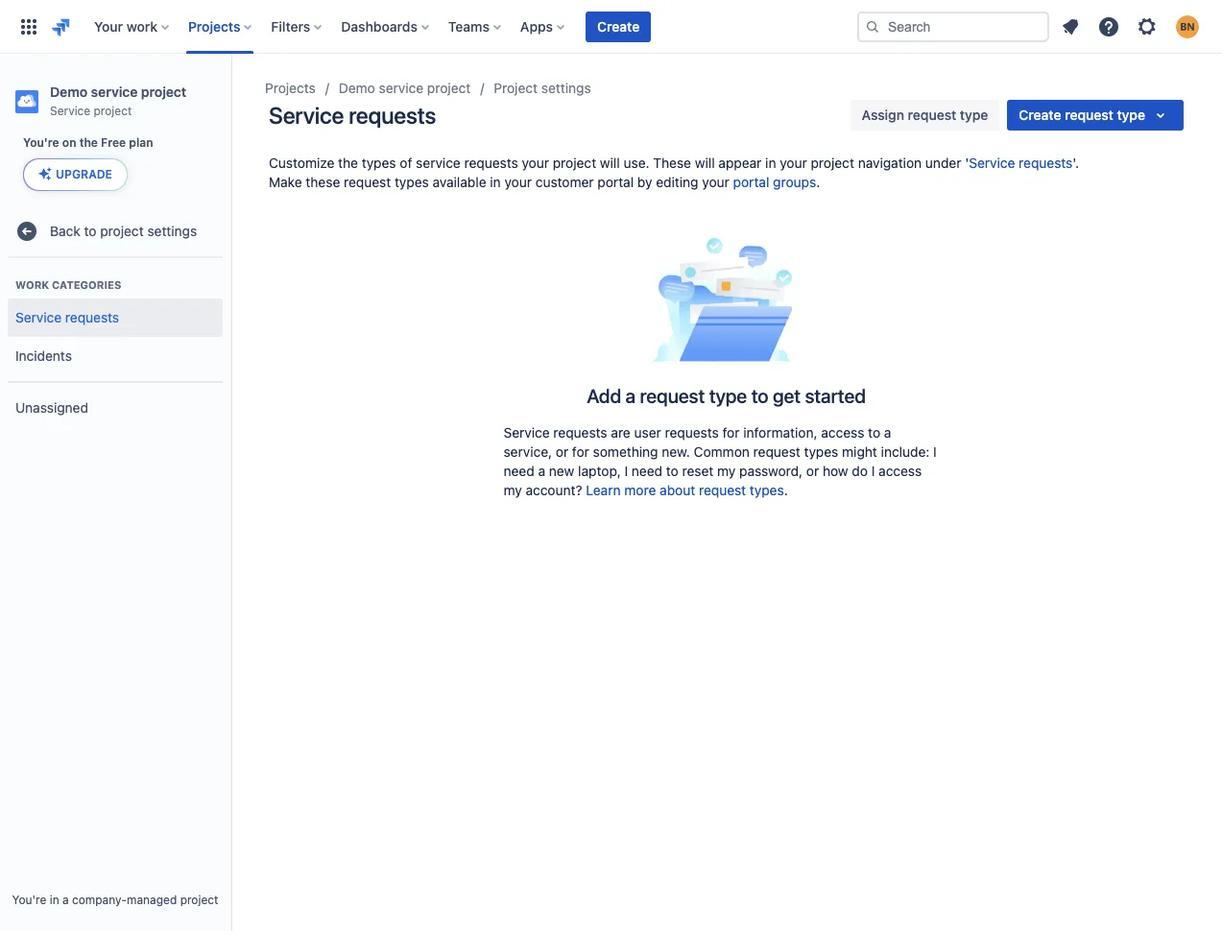 Task type: describe. For each thing, give the bounding box(es) containing it.
project down primary 'element'
[[427, 80, 471, 96]]

2 portal from the left
[[733, 174, 770, 190]]

managed
[[127, 893, 177, 908]]

type for assign request type
[[960, 107, 989, 123]]

your left the customer
[[505, 174, 532, 190]]

these
[[306, 174, 340, 190]]

you're on the free plan
[[23, 135, 153, 150]]

projects button
[[182, 11, 260, 42]]

groups
[[773, 174, 817, 190]]

project
[[494, 80, 538, 96]]

request inside dropdown button
[[1065, 107, 1114, 123]]

request up user
[[640, 385, 705, 407]]

projects for projects dropdown button
[[188, 18, 240, 34]]

reset
[[682, 462, 714, 479]]

1 vertical spatial in
[[490, 174, 501, 190]]

project right managed
[[180, 893, 218, 908]]

apps button
[[515, 11, 572, 42]]

upgrade
[[56, 167, 112, 182]]

project settings
[[494, 80, 591, 96]]

demo for demo service project
[[339, 80, 375, 96]]

request inside customize the types of service requests your project will use. these will appear in your project navigation under ' service requests '. make these request types available in your customer portal by editing your portal groups .
[[344, 174, 391, 190]]

0 horizontal spatial in
[[50, 893, 59, 908]]

information,
[[743, 424, 818, 440]]

work
[[126, 18, 157, 34]]

more
[[625, 482, 656, 498]]

teams button
[[443, 11, 509, 42]]

create button
[[586, 11, 651, 42]]

service for demo service project service project
[[91, 84, 138, 100]]

requests up available
[[464, 155, 518, 171]]

new
[[549, 462, 575, 479]]

1 portal from the left
[[598, 174, 634, 190]]

a left new
[[538, 462, 545, 479]]

by
[[638, 174, 653, 190]]

add
[[587, 385, 621, 407]]

0 horizontal spatial .
[[784, 482, 788, 498]]

service,
[[504, 443, 552, 460]]

types down password,
[[750, 482, 784, 498]]

about
[[660, 482, 695, 498]]

appswitcher icon image
[[17, 15, 40, 38]]

learn
[[586, 482, 621, 498]]

a left company-
[[62, 893, 69, 908]]

assign request type button
[[850, 100, 1000, 131]]

apps
[[520, 18, 553, 34]]

1 horizontal spatial i
[[872, 462, 875, 479]]

do
[[852, 462, 868, 479]]

0 horizontal spatial my
[[504, 482, 522, 498]]

'
[[965, 155, 969, 171]]

how
[[823, 462, 849, 479]]

company-
[[72, 893, 127, 908]]

demo service project link
[[339, 77, 471, 100]]

incidents
[[15, 347, 72, 364]]

project up the customer
[[553, 155, 597, 171]]

appear
[[719, 155, 762, 171]]

work categories
[[15, 279, 121, 291]]

request inside service requests are user requests for information, access to a service, or for something new. common request types might include: i need a new laptop, i need to reset my password, or how do i access my account?
[[753, 443, 801, 460]]

customize
[[269, 155, 335, 171]]

your up the customer
[[522, 155, 549, 171]]

requests up new. on the right
[[665, 424, 719, 440]]

learn more about request types link
[[586, 482, 784, 498]]

help image
[[1098, 15, 1121, 38]]

projects link
[[265, 77, 316, 100]]

on
[[62, 135, 76, 150]]

get
[[773, 385, 801, 407]]

customer
[[536, 174, 594, 190]]

. inside customize the types of service requests your project will use. these will appear in your project navigation under ' service requests '. make these request types available in your customer portal by editing your portal groups .
[[817, 174, 820, 190]]

you're for you're in a company-managed project
[[12, 893, 46, 908]]

notifications image
[[1059, 15, 1082, 38]]

account?
[[526, 482, 582, 498]]

0 horizontal spatial i
[[625, 462, 628, 479]]

service requests are user requests for information, access to a service, or for something new. common request types might include: i need a new laptop, i need to reset my password, or how do i access my account?
[[504, 424, 937, 498]]

request inside button
[[908, 107, 957, 123]]

create for create request type
[[1019, 107, 1062, 123]]

unassigned
[[15, 399, 88, 416]]

learn more about request types .
[[586, 482, 788, 498]]

your work
[[94, 18, 157, 34]]

are
[[611, 424, 631, 440]]

1 horizontal spatial service requests link
[[969, 155, 1073, 171]]

your work button
[[88, 11, 177, 42]]

2 will from the left
[[695, 155, 715, 171]]

demo service project
[[339, 80, 471, 96]]

editing
[[656, 174, 699, 190]]

unassigned link
[[8, 389, 223, 427]]

dashboards
[[341, 18, 418, 34]]

types left of
[[362, 155, 396, 171]]

service inside work categories group
[[15, 309, 62, 325]]

something
[[593, 443, 658, 460]]

password,
[[740, 462, 803, 479]]

service requests inside work categories group
[[15, 309, 119, 325]]

customize the types of service requests your project will use. these will appear in your project navigation under ' service requests '. make these request types available in your customer portal by editing your portal groups .
[[269, 155, 1079, 190]]

service inside service requests are user requests for information, access to a service, or for something new. common request types might include: i need a new laptop, i need to reset my password, or how do i access my account?
[[504, 424, 550, 440]]

user
[[634, 424, 661, 440]]

your
[[94, 18, 123, 34]]

dashboards button
[[335, 11, 437, 42]]



Task type: vqa. For each thing, say whether or not it's contained in the screenshot.
Global automation
no



Task type: locate. For each thing, give the bounding box(es) containing it.
0 vertical spatial settings
[[542, 80, 591, 96]]

requests down create request type
[[1019, 155, 1073, 171]]

jira image
[[50, 15, 73, 38]]

these
[[653, 155, 691, 171]]

demo inside demo service project service project
[[50, 84, 87, 100]]

free
[[101, 135, 126, 150]]

type
[[960, 107, 989, 123], [1117, 107, 1146, 123], [709, 385, 747, 407]]

0 vertical spatial .
[[817, 174, 820, 190]]

requests
[[349, 102, 436, 129], [464, 155, 518, 171], [1019, 155, 1073, 171], [65, 309, 119, 325], [554, 424, 607, 440], [665, 424, 719, 440]]

your up "groups"
[[780, 155, 807, 171]]

or left how
[[807, 462, 819, 479]]

projects right sidebar navigation image
[[265, 80, 316, 96]]

type left down icon
[[1117, 107, 1146, 123]]

project up "groups"
[[811, 155, 855, 171]]

banner
[[0, 0, 1222, 54]]

type inside button
[[960, 107, 989, 123]]

1 vertical spatial create
[[1019, 107, 1062, 123]]

0 vertical spatial the
[[79, 135, 98, 150]]

1 horizontal spatial will
[[695, 155, 715, 171]]

projects for projects link
[[265, 80, 316, 96]]

add a request type to get started
[[587, 385, 866, 407]]

my down common
[[718, 462, 736, 479]]

demo
[[339, 80, 375, 96], [50, 84, 87, 100]]

service
[[269, 102, 344, 129], [50, 104, 90, 118], [969, 155, 1015, 171], [15, 309, 62, 325], [504, 424, 550, 440]]

1 will from the left
[[600, 155, 620, 171]]

your profile and settings image
[[1176, 15, 1199, 38]]

service requests link right under
[[969, 155, 1073, 171]]

1 horizontal spatial .
[[817, 174, 820, 190]]

service up available
[[416, 155, 461, 171]]

filters
[[271, 18, 310, 34]]

assign request type
[[862, 107, 989, 123]]

1 horizontal spatial demo
[[339, 80, 375, 96]]

the up these
[[338, 155, 358, 171]]

service up service,
[[504, 424, 550, 440]]

0 vertical spatial service requests
[[269, 102, 436, 129]]

the right the on
[[79, 135, 98, 150]]

request down 'information,'
[[753, 443, 801, 460]]

create right apps popup button
[[597, 18, 640, 34]]

1 horizontal spatial need
[[632, 462, 663, 479]]

0 vertical spatial in
[[766, 155, 776, 171]]

type inside dropdown button
[[1117, 107, 1146, 123]]

service requests
[[269, 102, 436, 129], [15, 309, 119, 325]]

create request type
[[1019, 107, 1146, 123]]

request right these
[[344, 174, 391, 190]]

create for create
[[597, 18, 640, 34]]

0 horizontal spatial create
[[597, 18, 640, 34]]

create request type button
[[1008, 100, 1184, 131]]

make
[[269, 174, 302, 190]]

you're in a company-managed project
[[12, 893, 218, 908]]

1 horizontal spatial portal
[[733, 174, 770, 190]]

create inside button
[[597, 18, 640, 34]]

Search field
[[858, 11, 1050, 42]]

service down projects link
[[269, 102, 344, 129]]

1 horizontal spatial projects
[[265, 80, 316, 96]]

1 vertical spatial .
[[784, 482, 788, 498]]

back to project settings
[[50, 223, 197, 239]]

service for demo service project
[[379, 80, 424, 96]]

a
[[626, 385, 636, 407], [884, 424, 892, 440], [538, 462, 545, 479], [62, 893, 69, 908]]

0 horizontal spatial projects
[[188, 18, 240, 34]]

demo for demo service project service project
[[50, 84, 87, 100]]

1 vertical spatial you're
[[12, 893, 46, 908]]

to left get
[[752, 385, 769, 407]]

0 vertical spatial you're
[[23, 135, 59, 150]]

0 vertical spatial my
[[718, 462, 736, 479]]

1 vertical spatial projects
[[265, 80, 316, 96]]

0 horizontal spatial portal
[[598, 174, 634, 190]]

i
[[934, 443, 937, 460], [625, 462, 628, 479], [872, 462, 875, 479]]

need up "more"
[[632, 462, 663, 479]]

1 vertical spatial the
[[338, 155, 358, 171]]

1 horizontal spatial access
[[879, 462, 922, 479]]

projects inside dropdown button
[[188, 18, 240, 34]]

service right under
[[969, 155, 1015, 171]]

filters button
[[265, 11, 330, 42]]

1 horizontal spatial type
[[960, 107, 989, 123]]

service inside demo service project service project
[[91, 84, 138, 100]]

service requests down work categories
[[15, 309, 119, 325]]

0 vertical spatial or
[[556, 443, 569, 460]]

service inside customize the types of service requests your project will use. these will appear in your project navigation under ' service requests '. make these request types available in your customer portal by editing your portal groups .
[[969, 155, 1015, 171]]

2 need from the left
[[632, 462, 663, 479]]

back to project settings link
[[8, 212, 223, 251]]

assign
[[862, 107, 905, 123]]

plan
[[129, 135, 153, 150]]

banner containing your work
[[0, 0, 1222, 54]]

need down service,
[[504, 462, 535, 479]]

will right these
[[695, 155, 715, 171]]

to right back on the top
[[84, 223, 97, 239]]

service inside customize the types of service requests your project will use. these will appear in your project navigation under ' service requests '. make these request types available in your customer portal by editing your portal groups .
[[416, 155, 461, 171]]

i right include:
[[934, 443, 937, 460]]

1 horizontal spatial in
[[490, 174, 501, 190]]

for
[[723, 424, 740, 440], [572, 443, 590, 460]]

requests down 'categories'
[[65, 309, 119, 325]]

0 horizontal spatial access
[[821, 424, 865, 440]]

0 horizontal spatial service requests link
[[8, 299, 223, 337]]

you're for you're on the free plan
[[23, 135, 59, 150]]

you're left the on
[[23, 135, 59, 150]]

1 horizontal spatial settings
[[542, 80, 591, 96]]

0 horizontal spatial type
[[709, 385, 747, 407]]

need
[[504, 462, 535, 479], [632, 462, 663, 479]]

0 vertical spatial service requests link
[[969, 155, 1073, 171]]

2 horizontal spatial in
[[766, 155, 776, 171]]

1 horizontal spatial service requests
[[269, 102, 436, 129]]

incidents link
[[8, 337, 223, 376]]

service up the on
[[50, 104, 90, 118]]

1 vertical spatial access
[[879, 462, 922, 479]]

use.
[[624, 155, 650, 171]]

of
[[400, 155, 412, 171]]

under
[[926, 155, 962, 171]]

0 horizontal spatial or
[[556, 443, 569, 460]]

requests left are
[[554, 424, 607, 440]]

demo service project service project
[[50, 84, 187, 118]]

0 vertical spatial projects
[[188, 18, 240, 34]]

you're left company-
[[12, 893, 46, 908]]

a up include:
[[884, 424, 892, 440]]

service up free
[[91, 84, 138, 100]]

requests down demo service project link
[[349, 102, 436, 129]]

0 vertical spatial create
[[597, 18, 640, 34]]

to down new. on the right
[[666, 462, 679, 479]]

search image
[[865, 19, 881, 34]]

will left use.
[[600, 155, 620, 171]]

'.
[[1073, 155, 1079, 171]]

0 horizontal spatial demo
[[50, 84, 87, 100]]

types inside service requests are user requests for information, access to a service, or for something new. common request types might include: i need a new laptop, i need to reset my password, or how do i access my account?
[[804, 443, 839, 460]]

include:
[[881, 443, 930, 460]]

i right do
[[872, 462, 875, 479]]

0 horizontal spatial the
[[79, 135, 98, 150]]

sidebar navigation image
[[209, 77, 252, 115]]

2 vertical spatial in
[[50, 893, 59, 908]]

your down appear
[[702, 174, 730, 190]]

to up might
[[868, 424, 881, 440]]

service down work on the top of the page
[[15, 309, 62, 325]]

demo up the on
[[50, 84, 87, 100]]

or up new
[[556, 443, 569, 460]]

to inside 'link'
[[84, 223, 97, 239]]

1 vertical spatial service requests
[[15, 309, 119, 325]]

will
[[600, 155, 620, 171], [695, 155, 715, 171]]

teams
[[448, 18, 490, 34]]

2 horizontal spatial type
[[1117, 107, 1146, 123]]

you're
[[23, 135, 59, 150], [12, 893, 46, 908]]

access
[[821, 424, 865, 440], [879, 462, 922, 479]]

access down include:
[[879, 462, 922, 479]]

project inside 'link'
[[100, 223, 144, 239]]

settings right project
[[542, 80, 591, 96]]

the inside customize the types of service requests your project will use. these will appear in your project navigation under ' service requests '. make these request types available in your customer portal by editing your portal groups .
[[338, 155, 358, 171]]

in left company-
[[50, 893, 59, 908]]

i down something at the top of page
[[625, 462, 628, 479]]

service down 'dashboards' 'dropdown button'
[[379, 80, 424, 96]]

work categories group
[[8, 258, 223, 381]]

type up common
[[709, 385, 747, 407]]

request
[[908, 107, 957, 123], [1065, 107, 1114, 123], [344, 174, 391, 190], [640, 385, 705, 407], [753, 443, 801, 460], [699, 482, 746, 498]]

0 horizontal spatial will
[[600, 155, 620, 171]]

types up how
[[804, 443, 839, 460]]

request down reset
[[699, 482, 746, 498]]

1 vertical spatial service requests link
[[8, 299, 223, 337]]

portal
[[598, 174, 634, 190], [733, 174, 770, 190]]

categories
[[52, 279, 121, 291]]

2 horizontal spatial i
[[934, 443, 937, 460]]

service requests link down 'categories'
[[8, 299, 223, 337]]

new.
[[662, 443, 690, 460]]

available
[[433, 174, 486, 190]]

1 horizontal spatial my
[[718, 462, 736, 479]]

1 vertical spatial or
[[807, 462, 819, 479]]

create
[[597, 18, 640, 34], [1019, 107, 1062, 123]]

0 horizontal spatial settings
[[147, 223, 197, 239]]

0 horizontal spatial service requests
[[15, 309, 119, 325]]

0 vertical spatial access
[[821, 424, 865, 440]]

access up might
[[821, 424, 865, 440]]

laptop,
[[578, 462, 621, 479]]

portal down use.
[[598, 174, 634, 190]]

down icon image
[[1150, 104, 1173, 127]]

for up common
[[723, 424, 740, 440]]

started
[[805, 385, 866, 407]]

type for create request type
[[1117, 107, 1146, 123]]

for up laptop,
[[572, 443, 590, 460]]

1 need from the left
[[504, 462, 535, 479]]

a right add
[[626, 385, 636, 407]]

types down of
[[395, 174, 429, 190]]

1 horizontal spatial for
[[723, 424, 740, 440]]

0 horizontal spatial need
[[504, 462, 535, 479]]

0 vertical spatial for
[[723, 424, 740, 440]]

settings image
[[1136, 15, 1159, 38]]

to
[[84, 223, 97, 239], [752, 385, 769, 407], [868, 424, 881, 440], [666, 462, 679, 479]]

my left account?
[[504, 482, 522, 498]]

portal groups link
[[733, 174, 817, 190]]

create down "notifications" image
[[1019, 107, 1062, 123]]

service requests link
[[969, 155, 1073, 171], [8, 299, 223, 337]]

service inside demo service project service project
[[50, 104, 90, 118]]

1 horizontal spatial create
[[1019, 107, 1062, 123]]

settings down plan
[[147, 223, 197, 239]]

request up '.
[[1065, 107, 1114, 123]]

in up portal groups link
[[766, 155, 776, 171]]

jira image
[[50, 15, 73, 38]]

1 vertical spatial my
[[504, 482, 522, 498]]

portal down appear
[[733, 174, 770, 190]]

1 vertical spatial for
[[572, 443, 590, 460]]

1 horizontal spatial or
[[807, 462, 819, 479]]

your
[[522, 155, 549, 171], [780, 155, 807, 171], [505, 174, 532, 190], [702, 174, 730, 190]]

project settings link
[[494, 77, 591, 100]]

types
[[362, 155, 396, 171], [395, 174, 429, 190], [804, 443, 839, 460], [750, 482, 784, 498]]

1 horizontal spatial the
[[338, 155, 358, 171]]

in right available
[[490, 174, 501, 190]]

navigation
[[858, 155, 922, 171]]

create inside dropdown button
[[1019, 107, 1062, 123]]

demo down 'dashboards'
[[339, 80, 375, 96]]

project up plan
[[141, 84, 187, 100]]

request right assign
[[908, 107, 957, 123]]

1 vertical spatial settings
[[147, 223, 197, 239]]

primary element
[[12, 0, 858, 53]]

projects
[[188, 18, 240, 34], [265, 80, 316, 96]]

or
[[556, 443, 569, 460], [807, 462, 819, 479]]

work
[[15, 279, 49, 291]]

back
[[50, 223, 80, 239]]

.
[[817, 174, 820, 190], [784, 482, 788, 498]]

0 horizontal spatial for
[[572, 443, 590, 460]]

settings
[[542, 80, 591, 96], [147, 223, 197, 239]]

common
[[694, 443, 750, 460]]

might
[[842, 443, 878, 460]]

project up free
[[94, 104, 132, 118]]

project right back on the top
[[100, 223, 144, 239]]

requests inside work categories group
[[65, 309, 119, 325]]

service
[[379, 80, 424, 96], [91, 84, 138, 100], [416, 155, 461, 171]]

upgrade button
[[24, 160, 127, 190]]

service inside demo service project link
[[379, 80, 424, 96]]

service requests down demo service project link
[[269, 102, 436, 129]]

projects up sidebar navigation image
[[188, 18, 240, 34]]

type up '
[[960, 107, 989, 123]]



